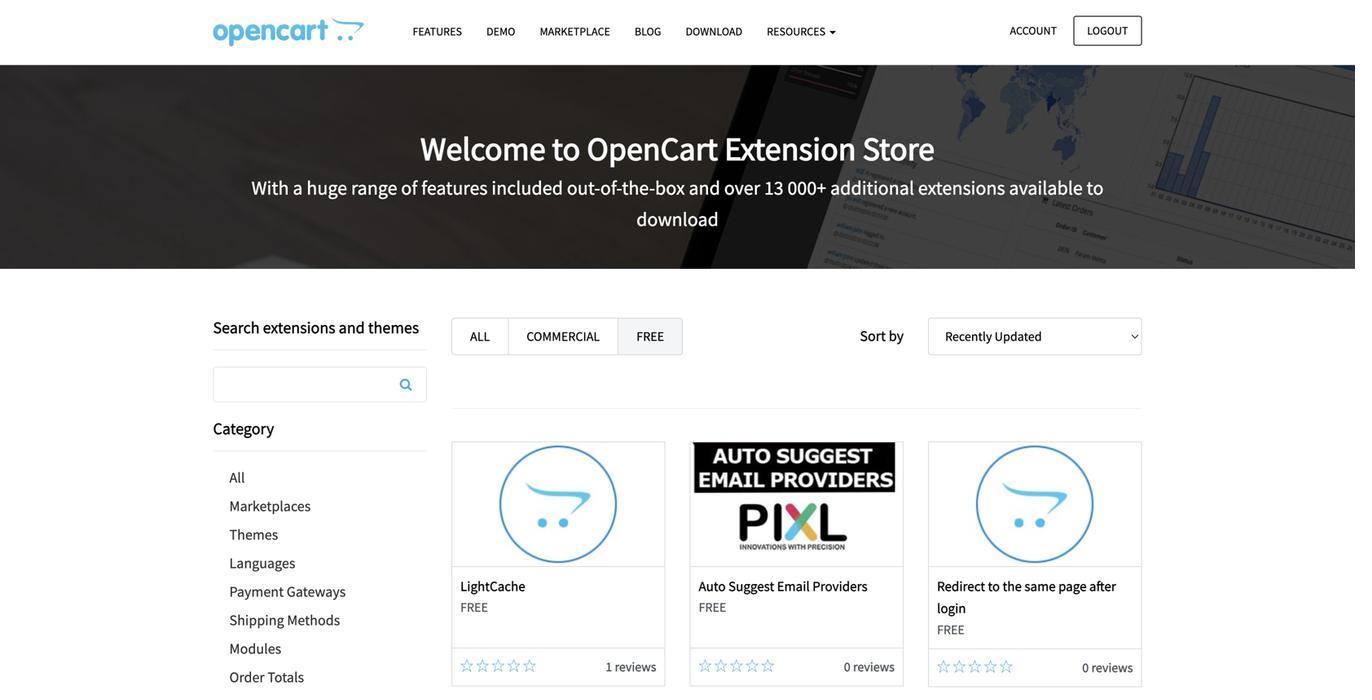Task type: describe. For each thing, give the bounding box(es) containing it.
2 star light o image from the left
[[699, 660, 712, 673]]

extension
[[725, 128, 857, 169]]

all for marketplaces
[[230, 469, 245, 487]]

huge
[[307, 176, 347, 200]]

languages link
[[213, 550, 427, 578]]

same
[[1025, 578, 1056, 595]]

marketplaces link
[[213, 492, 427, 521]]

opencart - marketplace image
[[213, 17, 364, 46]]

payment gateways link
[[213, 578, 427, 607]]

payment
[[230, 583, 284, 601]]

the-
[[622, 176, 656, 200]]

marketplaces
[[230, 497, 311, 516]]

8 star light o image from the left
[[938, 660, 951, 673]]

providers
[[813, 578, 868, 595]]

order
[[230, 669, 265, 687]]

after
[[1090, 578, 1117, 595]]

extensions inside welcome to opencart extension store with a huge range of features included out-of-the-box and over 13 000+ additional extensions available to download
[[919, 176, 1006, 200]]

1 star light o image from the left
[[461, 660, 474, 673]]

order totals
[[230, 669, 304, 687]]

box
[[656, 176, 685, 200]]

0 for auto suggest email providers
[[844, 659, 851, 675]]

with
[[252, 176, 289, 200]]

free
[[637, 329, 665, 345]]

modules
[[230, 640, 281, 658]]

download
[[637, 207, 719, 232]]

shipping methods link
[[213, 607, 427, 635]]

reviews for lightcache
[[615, 659, 657, 675]]

2 horizontal spatial to
[[1087, 176, 1104, 200]]

lightcache link
[[461, 578, 526, 595]]

000+
[[788, 176, 827, 200]]

search image
[[400, 378, 412, 391]]

category
[[213, 419, 274, 439]]

languages
[[230, 554, 295, 573]]

resources link
[[755, 17, 849, 46]]

features
[[413, 24, 462, 39]]

redirect to the same page after login free
[[938, 578, 1117, 638]]

payment gateways
[[230, 583, 346, 601]]

search
[[213, 318, 260, 338]]

modules link
[[213, 635, 427, 664]]

5 star light o image from the left
[[985, 660, 998, 673]]

auto suggest email providers image
[[691, 443, 903, 567]]

marketplace
[[540, 24, 611, 39]]

2 star light o image from the left
[[476, 660, 489, 673]]

free link
[[618, 318, 683, 355]]

methods
[[287, 611, 340, 630]]

and inside welcome to opencart extension store with a huge range of features included out-of-the-box and over 13 000+ additional extensions available to download
[[689, 176, 721, 200]]

themes
[[368, 318, 419, 338]]

shipping
[[230, 611, 284, 630]]

download
[[686, 24, 743, 39]]

1 star light o image from the left
[[508, 660, 521, 673]]

lightcache image
[[453, 443, 665, 567]]

free inside lightcache free
[[461, 600, 488, 616]]

to for opencart
[[552, 128, 581, 169]]

themes link
[[213, 521, 427, 550]]

3 star light o image from the left
[[492, 660, 505, 673]]

features
[[422, 176, 488, 200]]

suggest
[[729, 578, 775, 595]]

0 reviews for auto suggest email providers
[[844, 659, 895, 675]]

9 star light o image from the left
[[953, 660, 966, 673]]

opencart
[[587, 128, 718, 169]]

13
[[765, 176, 784, 200]]

auto suggest email providers link
[[699, 578, 868, 595]]

0 horizontal spatial and
[[339, 318, 365, 338]]

of
[[401, 176, 418, 200]]

6 star light o image from the left
[[730, 660, 743, 673]]

sort
[[860, 327, 886, 345]]

shipping methods
[[230, 611, 340, 630]]

all for commercial
[[470, 329, 490, 345]]

blog
[[635, 24, 662, 39]]

all link for commercial
[[452, 318, 509, 355]]

search extensions and themes
[[213, 318, 419, 338]]



Task type: locate. For each thing, give the bounding box(es) containing it.
welcome to opencart extension store with a huge range of features included out-of-the-box and over 13 000+ additional extensions available to download
[[252, 128, 1104, 232]]

1 horizontal spatial all link
[[452, 318, 509, 355]]

a
[[293, 176, 303, 200]]

redirect to the same page after login image
[[930, 443, 1142, 567]]

features link
[[401, 17, 475, 46]]

star light o image
[[508, 660, 521, 673], [699, 660, 712, 673], [746, 660, 759, 673], [969, 660, 982, 673], [985, 660, 998, 673], [1000, 660, 1013, 673]]

account
[[1011, 23, 1058, 38]]

1 horizontal spatial to
[[989, 578, 1001, 595]]

logout
[[1088, 23, 1129, 38]]

all link
[[452, 318, 509, 355], [213, 464, 427, 492]]

all link for marketplaces
[[213, 464, 427, 492]]

demo link
[[475, 17, 528, 46]]

free inside redirect to the same page after login free
[[938, 622, 965, 638]]

free
[[461, 600, 488, 616], [699, 600, 727, 616], [938, 622, 965, 638]]

over
[[725, 176, 761, 200]]

6 star light o image from the left
[[1000, 660, 1013, 673]]

available
[[1010, 176, 1083, 200]]

0 for redirect to the same page after login
[[1083, 660, 1089, 676]]

to up out- on the left top of page
[[552, 128, 581, 169]]

auto
[[699, 578, 726, 595]]

resources
[[767, 24, 828, 39]]

1 vertical spatial all
[[230, 469, 245, 487]]

lightcache free
[[461, 578, 526, 616]]

reviews for redirect to the same page after login
[[1092, 660, 1134, 676]]

0 vertical spatial all
[[470, 329, 490, 345]]

gateways
[[287, 583, 346, 601]]

1 vertical spatial all link
[[213, 464, 427, 492]]

by
[[889, 327, 904, 345]]

1 reviews
[[606, 659, 657, 675]]

extensions right search
[[263, 318, 336, 338]]

page
[[1059, 578, 1087, 595]]

7 star light o image from the left
[[762, 660, 775, 673]]

0 reviews for redirect to the same page after login
[[1083, 660, 1134, 676]]

0 vertical spatial and
[[689, 176, 721, 200]]

to left "the"
[[989, 578, 1001, 595]]

0 horizontal spatial all
[[230, 469, 245, 487]]

store
[[863, 128, 935, 169]]

blog link
[[623, 17, 674, 46]]

commercial link
[[508, 318, 619, 355]]

1 horizontal spatial 0
[[1083, 660, 1089, 676]]

range
[[351, 176, 397, 200]]

0 horizontal spatial reviews
[[615, 659, 657, 675]]

1 vertical spatial and
[[339, 318, 365, 338]]

1
[[606, 659, 613, 675]]

free down login
[[938, 622, 965, 638]]

0 horizontal spatial 0 reviews
[[844, 659, 895, 675]]

all
[[470, 329, 490, 345], [230, 469, 245, 487]]

and left themes
[[339, 318, 365, 338]]

0 horizontal spatial all link
[[213, 464, 427, 492]]

1 horizontal spatial extensions
[[919, 176, 1006, 200]]

commercial
[[527, 329, 600, 345]]

out-
[[567, 176, 601, 200]]

to for the
[[989, 578, 1001, 595]]

redirect to the same page after login link
[[938, 578, 1117, 617]]

of-
[[601, 176, 622, 200]]

1 horizontal spatial all
[[470, 329, 490, 345]]

1 horizontal spatial and
[[689, 176, 721, 200]]

1 horizontal spatial free
[[699, 600, 727, 616]]

to right available
[[1087, 176, 1104, 200]]

to
[[552, 128, 581, 169], [1087, 176, 1104, 200], [989, 578, 1001, 595]]

lightcache
[[461, 578, 526, 595]]

reviews for auto suggest email providers
[[854, 659, 895, 675]]

additional
[[831, 176, 915, 200]]

reviews
[[615, 659, 657, 675], [854, 659, 895, 675], [1092, 660, 1134, 676]]

star light o image
[[461, 660, 474, 673], [476, 660, 489, 673], [492, 660, 505, 673], [523, 660, 536, 673], [715, 660, 728, 673], [730, 660, 743, 673], [762, 660, 775, 673], [938, 660, 951, 673], [953, 660, 966, 673]]

free down lightcache "link"
[[461, 600, 488, 616]]

1 horizontal spatial 0 reviews
[[1083, 660, 1134, 676]]

redirect
[[938, 578, 986, 595]]

None text field
[[214, 368, 426, 402]]

free inside auto suggest email providers free
[[699, 600, 727, 616]]

account link
[[997, 16, 1071, 46]]

4 star light o image from the left
[[523, 660, 536, 673]]

logout link
[[1074, 16, 1143, 46]]

included
[[492, 176, 563, 200]]

email
[[777, 578, 810, 595]]

and right box
[[689, 176, 721, 200]]

welcome
[[421, 128, 546, 169]]

to inside redirect to the same page after login free
[[989, 578, 1001, 595]]

1 horizontal spatial reviews
[[854, 659, 895, 675]]

auto suggest email providers free
[[699, 578, 868, 616]]

0
[[844, 659, 851, 675], [1083, 660, 1089, 676]]

0 reviews
[[844, 659, 895, 675], [1083, 660, 1134, 676]]

0 horizontal spatial free
[[461, 600, 488, 616]]

2 horizontal spatial reviews
[[1092, 660, 1134, 676]]

2 vertical spatial to
[[989, 578, 1001, 595]]

0 horizontal spatial to
[[552, 128, 581, 169]]

totals
[[268, 669, 304, 687]]

2 horizontal spatial free
[[938, 622, 965, 638]]

login
[[938, 600, 967, 617]]

the
[[1003, 578, 1022, 595]]

order totals link
[[213, 664, 427, 691]]

extensions
[[919, 176, 1006, 200], [263, 318, 336, 338]]

themes
[[230, 526, 278, 544]]

demo
[[487, 24, 516, 39]]

0 vertical spatial all link
[[452, 318, 509, 355]]

4 star light o image from the left
[[969, 660, 982, 673]]

download link
[[674, 17, 755, 46]]

free down auto
[[699, 600, 727, 616]]

and
[[689, 176, 721, 200], [339, 318, 365, 338]]

1 vertical spatial to
[[1087, 176, 1104, 200]]

0 horizontal spatial extensions
[[263, 318, 336, 338]]

5 star light o image from the left
[[715, 660, 728, 673]]

sort by
[[860, 327, 904, 345]]

0 vertical spatial to
[[552, 128, 581, 169]]

marketplace link
[[528, 17, 623, 46]]

1 vertical spatial extensions
[[263, 318, 336, 338]]

0 vertical spatial extensions
[[919, 176, 1006, 200]]

0 horizontal spatial 0
[[844, 659, 851, 675]]

3 star light o image from the left
[[746, 660, 759, 673]]

extensions down store at the right
[[919, 176, 1006, 200]]



Task type: vqa. For each thing, say whether or not it's contained in the screenshot.
the and in Welcome to OpenCart Extension Store With a huge range of features included out-of-the-box and over 13 000+ additional extensions available to download
yes



